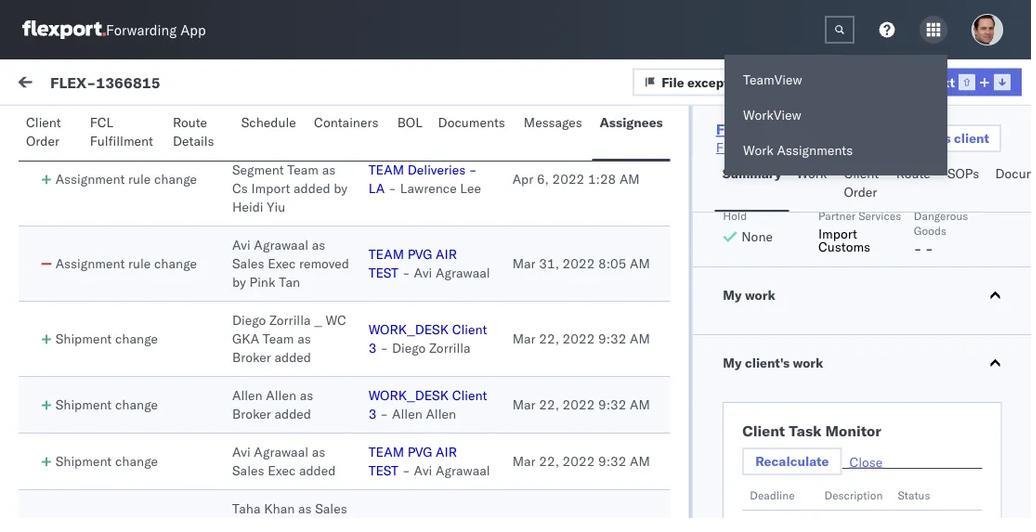Task type: vqa. For each thing, say whether or not it's contained in the screenshot.
Responsibility
no



Task type: describe. For each thing, give the bounding box(es) containing it.
my for my client's work "button"
[[723, 355, 742, 371]]

forwarding app link
[[22, 20, 206, 39]]

2022 for removed
[[563, 256, 595, 272]]

file
[[662, 74, 685, 90]]

added inside avi agrawaal as sales exec added
[[299, 463, 336, 479]]

pink
[[250, 274, 276, 291]]

1366815 for flex-1366815
[[96, 73, 161, 91]]

delay
[[243, 336, 278, 352]]

taha khan as cs import removed by jingshi yan
[[232, 68, 342, 121]]

workview
[[744, 107, 802, 123]]

assignment rule change for sales
[[55, 256, 197, 272]]

avi down "- allen allen"
[[414, 463, 433, 479]]

1366815 for flex-1366815 flexport academy
[[762, 120, 827, 139]]

team for avi agrawaal as sales exec added
[[369, 444, 404, 461]]

shipment for allen
[[55, 397, 112, 413]]

workview link
[[725, 98, 948, 133]]

added inside lawrence lee wc segment team as cs import added by heidi yiu
[[294, 180, 331, 197]]

summary button
[[716, 157, 790, 212]]

fcl fulfillment button
[[82, 106, 165, 161]]

0 vertical spatial my
[[19, 72, 48, 97]]

test for removed
[[369, 265, 399, 281]]

broker inside diego zorrilla _ wc gka team as broker added
[[232, 350, 271, 366]]

shipment change for allen
[[55, 397, 158, 413]]

8:05
[[599, 256, 627, 272]]

shipment,
[[235, 456, 294, 473]]

exec for added
[[268, 463, 296, 479]]

1 vertical spatial omkar
[[90, 304, 129, 320]]

shipment for avi
[[55, 454, 112, 470]]

resize handle column header for time
[[550, 155, 572, 519]]

dangerous
[[914, 209, 968, 223]]

3 for - allen allen
[[369, 406, 377, 423]]

academy
[[768, 139, 823, 156]]

import inside partner services import customs
[[818, 226, 857, 242]]

documents button
[[431, 106, 517, 161]]

view
[[904, 130, 934, 146]]

route button
[[889, 157, 941, 212]]

air for mar 31, 2022 8:05 am
[[436, 246, 457, 263]]

6,
[[537, 171, 549, 187]]

apr
[[513, 171, 534, 187]]

0 vertical spatial omkar savant
[[541, 78, 616, 92]]

than
[[264, 494, 290, 510]]

shipment change for avi
[[55, 454, 158, 470]]

message for message list
[[216, 118, 270, 134]]

mar for added
[[513, 454, 536, 470]]

1 vertical spatial diego
[[392, 340, 426, 357]]

pvg air test for removed
[[369, 246, 457, 281]]

0 horizontal spatial customs
[[190, 233, 245, 250]]

deadline
[[750, 489, 795, 502]]

shipment change for diego
[[55, 331, 158, 347]]

forwarding
[[106, 21, 177, 39]]

teamview link
[[725, 62, 948, 98]]

flex- up external (0)
[[50, 73, 96, 91]]

mar 22, 2022 9:32 am for - avi agrawaal
[[513, 454, 651, 470]]

1 flex- 458574 from the top
[[805, 337, 892, 353]]

partner
[[818, 209, 856, 223]]

by for taha khan as cs import removed by jingshi yan
[[328, 86, 342, 103]]

change down 'details'
[[154, 171, 197, 187]]

related work item/shipment
[[806, 161, 951, 175]]

1 vertical spatial client order
[[844, 165, 880, 200]]

work inside button
[[745, 287, 776, 304]]

oct for type
[[356, 225, 377, 242]]

with
[[196, 373, 221, 389]]

resize handle column header for category
[[774, 155, 796, 519]]

task
[[789, 422, 822, 441]]

flex-1366815 flexport academy
[[716, 120, 827, 156]]

agrawaal down "- allen allen"
[[436, 463, 491, 479]]

forwarding app
[[106, 21, 206, 39]]

mar for removed
[[513, 256, 536, 272]]

26, for exception: warehouse devan delay
[[381, 337, 401, 353]]

client up - diego zorrilla
[[452, 322, 488, 338]]

often
[[249, 475, 280, 491]]

mar 31, 2022 8:05 am
[[513, 256, 651, 272]]

1 vertical spatial savant
[[133, 304, 173, 320]]

2 vertical spatial omkar
[[90, 424, 129, 441]]

message for message
[[58, 161, 102, 175]]

client's
[[745, 355, 790, 371]]

2022 for team
[[563, 331, 595, 347]]

am for broker
[[630, 331, 651, 347]]

sales for avi agrawaal as sales exec added
[[232, 463, 264, 479]]

my client's work button
[[693, 336, 1032, 391]]

31,
[[539, 256, 560, 272]]

taha khan
[[369, 77, 492, 112]]

import inside lawrence lee wc segment team as cs import added by heidi yiu
[[251, 180, 290, 197]]

containers button
[[307, 106, 390, 161]]

fcl
[[90, 114, 113, 131]]

0 vertical spatial order
[[26, 133, 60, 149]]

lucrative partnership.
[[56, 391, 276, 426]]

work right related
[[847, 161, 872, 175]]

import inside taha khan as cs import removed by jingshi yan
[[232, 86, 271, 103]]

mar for team
[[513, 331, 536, 347]]

9:32 for allen allen
[[599, 397, 627, 413]]

2 vertical spatial savant
[[133, 424, 173, 441]]

flex- up the my client's work
[[805, 337, 844, 353]]

agrawaal inside avi agrawaal as sales exec removed by pink tan
[[254, 237, 309, 253]]

k
[[298, 456, 306, 473]]

client right related
[[844, 165, 880, 182]]

occurs
[[284, 475, 323, 491]]

yiu
[[267, 199, 286, 215]]

| 1 filter applied filtered by:
[[316, 76, 481, 92]]

containers
[[314, 114, 379, 131]]

- avi agrawaal for mar 31, 2022 8:05 am
[[402, 265, 491, 281]]

flex- inside flex-1366815 flexport academy
[[716, 120, 762, 139]]

- diego zorrilla
[[381, 340, 471, 357]]

recalculate
[[755, 454, 829, 470]]

0 horizontal spatial client order button
[[19, 106, 82, 161]]

avi down 'oct 26, 2023, 2:46 pm pdt'
[[414, 265, 433, 281]]

previous
[[783, 74, 837, 90]]

diego inside diego zorrilla _ wc gka team as broker added
[[232, 312, 266, 329]]

change down exception: unknown customs hold type
[[154, 256, 197, 272]]

internal
[[125, 118, 170, 134]]

1 vertical spatial omkar savant
[[90, 304, 173, 320]]

assignment rule change for segment
[[55, 171, 197, 187]]

- lawrence lee
[[389, 180, 481, 197]]

flex-1366815 link
[[716, 120, 827, 139]]

route for route
[[897, 165, 931, 182]]

deliveries
[[408, 162, 466, 178]]

we
[[132, 391, 148, 408]]

shipment for diego
[[55, 331, 112, 347]]

details
[[173, 133, 214, 149]]

are
[[78, 456, 96, 473]]

1:28
[[588, 171, 617, 187]]

taha for taha khan
[[464, 77, 492, 93]]

allen allen as broker added
[[232, 388, 314, 423]]

2 flex- 458574 from the top
[[805, 458, 892, 474]]

bol button
[[390, 106, 431, 161]]

we are notifying you
[[56, 456, 176, 473]]

established,
[[56, 391, 128, 408]]

messages button
[[517, 106, 593, 161]]

2022 for as
[[553, 171, 585, 187]]

external
[[30, 118, 79, 134]]

1 horizontal spatial client order button
[[837, 157, 889, 212]]

exception: unknown customs hold type
[[59, 233, 310, 250]]

exception: warehouse devan delay
[[59, 336, 278, 352]]

exception: for exception: unknown customs hold type
[[59, 233, 125, 250]]

(0) for internal (0)
[[174, 118, 198, 134]]

1 vertical spatial lee
[[460, 180, 481, 197]]

bol
[[398, 114, 423, 131]]

3 pm from the top
[[475, 458, 495, 474]]

avi inside avi agrawaal as sales exec removed by pink tan
[[232, 237, 251, 253]]

1 horizontal spatial hold
[[723, 209, 747, 223]]

am for pink
[[630, 256, 651, 272]]

client task monitor
[[742, 422, 882, 441]]

client 3 for zorrilla
[[369, 322, 488, 357]]

lawrence lee wc segment team as cs import added by heidi yiu
[[232, 143, 348, 215]]

3 for - diego zorrilla
[[369, 340, 377, 357]]

view as client
[[904, 130, 990, 146]]

great
[[108, 373, 138, 389]]

2:46
[[444, 225, 472, 242]]

team inside lawrence lee wc segment team as cs import added by heidi yiu
[[288, 162, 319, 178]]

internal (0) button
[[117, 110, 209, 146]]

summary
[[723, 165, 782, 182]]

taha khan as sales
[[232, 501, 347, 519]]

cs inside taha khan as cs import removed by jingshi yan
[[315, 68, 331, 84]]

team inside diego zorrilla _ wc gka team as broker added
[[263, 331, 294, 347]]

devan
[[72, 475, 107, 491]]

0 vertical spatial savant
[[579, 78, 616, 92]]

applied
[[366, 76, 410, 92]]

recalculate button
[[742, 448, 842, 476]]

will
[[151, 391, 172, 408]]

as inside avi agrawaal as sales exec added
[[312, 444, 326, 461]]

route details button
[[165, 106, 234, 161]]

gka
[[232, 331, 259, 347]]

flexport academy link
[[716, 139, 823, 157]]

pm for exception: warehouse devan delay
[[475, 337, 495, 353]]

1 2:45 from the top
[[444, 337, 472, 353]]

3 mar from the top
[[513, 397, 536, 413]]

message list button
[[209, 110, 304, 146]]

route details
[[173, 114, 214, 149]]

import work button
[[130, 59, 218, 110]]

client up "- allen allen"
[[452, 388, 488, 404]]

am for import
[[620, 171, 640, 187]]

lee inside lawrence lee wc segment team as cs import added by heidi yiu
[[292, 143, 313, 159]]

my work inside my work button
[[723, 287, 776, 304]]

work inside "button"
[[180, 76, 211, 92]]

2 oct 26, 2023, 2:45 pm pdt from the top
[[356, 458, 522, 474]]

as inside allen allen as broker added
[[300, 388, 314, 404]]

goods
[[914, 224, 947, 238]]

|
[[316, 76, 321, 92]]

0 horizontal spatial hold
[[248, 233, 277, 250]]

assignment for segment
[[55, 171, 125, 187]]

teamview
[[744, 72, 803, 88]]

type
[[280, 233, 310, 250]]

as inside lawrence lee wc segment team as cs import added by heidi yiu
[[322, 162, 336, 178]]

k,
[[56, 475, 69, 491]]



Task type: locate. For each thing, give the bounding box(es) containing it.
client order up services
[[844, 165, 880, 200]]

2 assignment rule change from the top
[[55, 256, 197, 272]]

lawrence up segment
[[232, 143, 289, 159]]

1 horizontal spatial 1366815
[[762, 120, 827, 139]]

2022
[[553, 171, 585, 187], [563, 256, 595, 272], [563, 331, 595, 347], [563, 397, 595, 413], [563, 454, 595, 470]]

1 vertical spatial 26,
[[381, 337, 401, 353]]

1 vertical spatial exec
[[268, 463, 296, 479]]

0 vertical spatial zorrilla
[[270, 312, 311, 329]]

delayed.
[[167, 475, 217, 491]]

notifying
[[100, 456, 151, 473]]

2 broker from the top
[[232, 406, 271, 423]]

import up jingshi
[[232, 86, 271, 103]]

- avi agrawaal
[[402, 265, 491, 281], [402, 463, 491, 479]]

0 horizontal spatial 1366815
[[96, 73, 161, 91]]

2 pm from the top
[[475, 337, 495, 353]]

2 vertical spatial omkar savant
[[90, 424, 173, 441]]

change for avi
[[115, 454, 158, 470]]

0 vertical spatial 3
[[369, 340, 377, 357]]

deliveries - la
[[369, 162, 477, 197]]

resize handle column header for message
[[325, 155, 348, 519]]

removed inside avi agrawaal as sales exec removed by pink tan
[[299, 256, 350, 272]]

1 broker from the top
[[232, 350, 271, 366]]

shipment change down a
[[55, 397, 158, 413]]

sales down occurs
[[315, 501, 347, 517]]

2 9:32 from the top
[[599, 397, 627, 413]]

1 9:32 from the top
[[599, 331, 627, 347]]

1 vertical spatial pm
[[475, 337, 495, 353]]

1 shipment from the top
[[55, 331, 112, 347]]

1 vertical spatial assignment rule change
[[55, 256, 197, 272]]

1 exec from the top
[[268, 256, 296, 272]]

flex- 458574 down my work button
[[805, 337, 892, 353]]

client left fcl
[[26, 114, 61, 131]]

this left is
[[56, 373, 81, 389]]

2:45
[[444, 337, 472, 353], [444, 458, 472, 474]]

none
[[742, 229, 773, 245]]

9:32
[[599, 331, 627, 347], [599, 397, 627, 413], [599, 454, 627, 470]]

0 vertical spatial sales
[[232, 256, 264, 272]]

route up 'details'
[[173, 114, 207, 131]]

1 26, from the top
[[381, 225, 401, 242]]

is
[[84, 373, 94, 389]]

1 shipment change from the top
[[55, 331, 158, 347]]

1 vertical spatial shipment
[[55, 397, 112, 413]]

as inside taha khan as sales
[[298, 501, 312, 517]]

pvg air test
[[369, 246, 457, 281], [369, 444, 457, 479]]

2022 for added
[[563, 454, 595, 470]]

pvg for added
[[408, 444, 433, 461]]

2 exception: from the top
[[59, 336, 125, 352]]

1 vertical spatial 22,
[[539, 397, 560, 413]]

0 vertical spatial hold
[[723, 209, 747, 223]]

you
[[155, 456, 176, 473]]

zorrilla inside diego zorrilla _ wc gka team as broker added
[[270, 312, 311, 329]]

import
[[138, 76, 177, 92], [232, 86, 271, 103], [251, 180, 290, 197], [818, 226, 857, 242]]

your shipment, k & k, devan has been delayed. this often occurs longer than
[[56, 456, 323, 510]]

customs inside partner services import customs
[[818, 239, 871, 255]]

3 9:32 from the top
[[599, 454, 627, 470]]

my work up external
[[19, 72, 101, 97]]

by
[[328, 86, 342, 103], [334, 180, 348, 197], [232, 274, 246, 291]]

0 vertical spatial 1366815
[[96, 73, 161, 91]]

work
[[53, 72, 101, 97], [847, 161, 872, 175], [745, 287, 776, 304], [793, 355, 824, 371]]

22, for diego zorrilla
[[539, 331, 560, 347]]

1366815 up "internal"
[[96, 73, 161, 91]]

1 team from the top
[[369, 162, 404, 178]]

my inside my work button
[[723, 287, 742, 304]]

as right the delay
[[298, 331, 311, 347]]

agrawaal down 2:46
[[436, 265, 491, 281]]

change down great
[[115, 397, 158, 413]]

0 horizontal spatial (0)
[[82, 118, 106, 134]]

savant up assignees
[[579, 78, 616, 92]]

removed for khan
[[275, 86, 325, 103]]

4 mar from the top
[[513, 454, 536, 470]]

0 horizontal spatial lawrence
[[232, 143, 289, 159]]

3 mar 22, 2022 9:32 am from the top
[[513, 454, 651, 470]]

2 vertical spatial team
[[369, 444, 404, 461]]

2 mar 22, 2022 9:32 am from the top
[[513, 397, 651, 413]]

1 vertical spatial wc
[[326, 312, 347, 329]]

khan inside taha khan as sales
[[264, 501, 295, 517]]

1
[[324, 76, 332, 92]]

work right client's
[[793, 355, 824, 371]]

hold left type at the left of page
[[248, 233, 277, 250]]

my work
[[19, 72, 101, 97], [723, 287, 776, 304]]

9:32 for diego zorrilla
[[599, 331, 627, 347]]

by inside avi agrawaal as sales exec removed by pink tan
[[232, 274, 246, 291]]

my inside my client's work "button"
[[723, 355, 742, 371]]

zorrilla up "- allen allen"
[[429, 340, 471, 357]]

khan for taha khan
[[369, 96, 400, 112]]

1 horizontal spatial cs
[[315, 68, 331, 84]]

my work down none
[[723, 287, 776, 304]]

1 (0) from the left
[[82, 118, 106, 134]]

3 left - diego zorrilla
[[369, 340, 377, 357]]

client 3
[[369, 322, 488, 357], [369, 388, 488, 423]]

2 exec from the top
[[268, 463, 296, 479]]

1 vertical spatial 9:32
[[599, 397, 627, 413]]

1 rule from the top
[[128, 171, 151, 187]]

3 22, from the top
[[539, 454, 560, 470]]

as inside button
[[937, 130, 952, 146]]

by inside lawrence lee wc segment team as cs import added by heidi yiu
[[334, 180, 348, 197]]

2 vertical spatial mar 22, 2022 9:32 am
[[513, 454, 651, 470]]

work up external (0)
[[53, 72, 101, 97]]

my down none
[[723, 287, 742, 304]]

2 2:45 from the top
[[444, 458, 472, 474]]

0 vertical spatial assignment
[[55, 171, 125, 187]]

1 vertical spatial shipment change
[[55, 397, 158, 413]]

exec
[[268, 256, 296, 272], [268, 463, 296, 479]]

taha for taha khan as sales
[[232, 501, 261, 517]]

work up route details
[[180, 76, 211, 92]]

agrawaal inside avi agrawaal as sales exec added
[[254, 444, 309, 461]]

pdt
[[498, 225, 522, 242], [498, 337, 522, 353], [498, 458, 522, 474]]

and
[[170, 373, 192, 389]]

1 test from the top
[[369, 265, 399, 281]]

time
[[357, 161, 382, 175]]

0 vertical spatial work_desk
[[369, 322, 449, 338]]

2 rule from the top
[[128, 256, 151, 272]]

taha inside taha khan as sales
[[232, 501, 261, 517]]

(0) inside button
[[82, 118, 106, 134]]

route inside route details
[[173, 114, 207, 131]]

2 vertical spatial my
[[723, 355, 742, 371]]

0 vertical spatial message
[[216, 118, 270, 134]]

sales for avi agrawaal as sales exec removed by pink tan
[[232, 256, 264, 272]]

broker
[[232, 350, 271, 366], [232, 406, 271, 423]]

2 horizontal spatial work
[[797, 165, 828, 182]]

0 vertical spatial team
[[288, 162, 319, 178]]

458574 up description
[[844, 458, 892, 474]]

khan for taha khan as cs import removed by jingshi yan
[[264, 68, 295, 84]]

26, down the la
[[381, 225, 401, 242]]

1 vertical spatial lawrence
[[400, 180, 457, 197]]

added up contract
[[275, 350, 311, 366]]

team
[[288, 162, 319, 178], [263, 331, 294, 347]]

0 vertical spatial test
[[369, 265, 399, 281]]

broker inside allen allen as broker added
[[232, 406, 271, 423]]

2 vertical spatial 22,
[[539, 454, 560, 470]]

taha inside taha khan as cs import removed by jingshi yan
[[232, 68, 261, 84]]

as
[[298, 68, 312, 84], [937, 130, 952, 146], [322, 162, 336, 178], [312, 237, 326, 253], [298, 331, 311, 347], [300, 388, 314, 404], [312, 444, 326, 461], [298, 501, 312, 517]]

test down 'oct 26, 2023, 2:46 pm pdt'
[[369, 265, 399, 281]]

taha for taha khan as cs import removed by jingshi yan
[[232, 68, 261, 84]]

1 horizontal spatial zorrilla
[[429, 340, 471, 357]]

taha inside 'taha khan'
[[464, 77, 492, 93]]

as right contract
[[300, 388, 314, 404]]

as left time
[[322, 162, 336, 178]]

2 pvg air test from the top
[[369, 444, 457, 479]]

2023, for exception: warehouse devan delay
[[404, 337, 440, 353]]

(0) for external (0)
[[82, 118, 106, 134]]

exec for removed
[[268, 256, 296, 272]]

1 horizontal spatial message
[[216, 118, 270, 134]]

previous button
[[770, 68, 906, 96]]

3 2023, from the top
[[404, 458, 440, 474]]

sops
[[948, 165, 980, 182]]

2 458574 from the top
[[844, 458, 892, 474]]

work up the summary
[[744, 142, 774, 159]]

avi inside avi agrawaal as sales exec added
[[232, 444, 251, 461]]

khan inside taha khan as cs import removed by jingshi yan
[[264, 68, 295, 84]]

2 vertical spatial sales
[[315, 501, 347, 517]]

change for allen
[[115, 397, 158, 413]]

1 client 3 from the top
[[369, 322, 488, 357]]

1366815 inside flex-1366815 flexport academy
[[762, 120, 827, 139]]

route for route details
[[173, 114, 207, 131]]

oct 26, 2023, 2:45 pm pdt down "- allen allen"
[[356, 458, 522, 474]]

mar 22, 2022 9:32 am for - diego zorrilla
[[513, 331, 651, 347]]

wc inside diego zorrilla _ wc gka team as broker added
[[326, 312, 347, 329]]

0 vertical spatial 22,
[[539, 331, 560, 347]]

1 horizontal spatial work
[[744, 142, 774, 159]]

2 - avi agrawaal from the top
[[402, 463, 491, 479]]

0 vertical spatial oct 26, 2023, 2:45 pm pdt
[[356, 337, 522, 353]]

26, for type
[[381, 225, 401, 242]]

my client's work
[[723, 355, 824, 371]]

client 3 down - diego zorrilla
[[369, 388, 488, 423]]

22, for avi agrawaal
[[539, 454, 560, 470]]

mar
[[513, 256, 536, 272], [513, 331, 536, 347], [513, 397, 536, 413], [513, 454, 536, 470]]

0 vertical spatial my work
[[19, 72, 101, 97]]

tan
[[279, 274, 300, 291]]

test down "- allen allen"
[[369, 463, 399, 479]]

0 horizontal spatial lee
[[292, 143, 313, 159]]

0 horizontal spatial this
[[56, 373, 81, 389]]

0 horizontal spatial route
[[173, 114, 207, 131]]

1 vertical spatial sales
[[232, 463, 264, 479]]

work for work assignments
[[744, 142, 774, 159]]

1 pvg from the top
[[408, 246, 433, 263]]

sops button
[[941, 157, 989, 212]]

0 vertical spatial 458574
[[844, 337, 892, 353]]

pvg down "- allen allen"
[[408, 444, 433, 461]]

flex- 2271801
[[805, 225, 900, 242]]

as right type at the left of page
[[312, 237, 326, 253]]

1 22, from the top
[[539, 331, 560, 347]]

my for my work button
[[723, 287, 742, 304]]

pdt for exception: warehouse devan delay
[[498, 337, 522, 353]]

1 vertical spatial assignment
[[55, 256, 125, 272]]

1 air from the top
[[436, 246, 457, 263]]

- inside "deliveries - la"
[[469, 162, 477, 178]]

1366815 up academy
[[762, 120, 827, 139]]

exception: up is
[[59, 336, 125, 352]]

1 vertical spatial team
[[263, 331, 294, 347]]

1 vertical spatial message
[[58, 161, 102, 175]]

3 pdt from the top
[[498, 458, 522, 474]]

2 pdt from the top
[[498, 337, 522, 353]]

2 vertical spatial khan
[[264, 501, 295, 517]]

2 oct from the top
[[356, 337, 377, 353]]

exec left k
[[268, 463, 296, 479]]

exec inside avi agrawaal as sales exec removed by pink tan
[[268, 256, 296, 272]]

shipment change up a
[[55, 331, 158, 347]]

resize handle column header
[[325, 155, 348, 519], [550, 155, 572, 519], [774, 155, 796, 519], [998, 155, 1021, 519]]

diego up "- allen allen"
[[392, 340, 426, 357]]

exec inside avi agrawaal as sales exec added
[[268, 463, 296, 479]]

0 horizontal spatial work
[[180, 76, 211, 92]]

assignment for sales
[[55, 256, 125, 272]]

0 horizontal spatial order
[[26, 133, 60, 149]]

sales for taha khan as sales
[[315, 501, 347, 517]]

0 vertical spatial mar 22, 2022 9:32 am
[[513, 331, 651, 347]]

9:32 for avi agrawaal
[[599, 454, 627, 470]]

omkar savant up warehouse
[[90, 304, 173, 320]]

2 3 from the top
[[369, 406, 377, 423]]

3 oct from the top
[[356, 458, 377, 474]]

rule down fulfillment
[[128, 171, 151, 187]]

flex-
[[50, 73, 96, 91], [716, 120, 762, 139], [805, 225, 844, 242], [805, 337, 844, 353], [805, 458, 844, 474]]

services
[[859, 209, 901, 223]]

hold up none
[[723, 209, 747, 223]]

avi agrawaal as sales exec added
[[232, 444, 336, 479]]

1 3 from the top
[[369, 340, 377, 357]]

1 vertical spatial this
[[221, 475, 246, 491]]

omkar up messages
[[541, 78, 576, 92]]

(0) inside button
[[174, 118, 198, 134]]

oct 26, 2023, 2:46 pm pdt
[[356, 225, 522, 242]]

0 horizontal spatial zorrilla
[[270, 312, 311, 329]]

oct left - diego zorrilla
[[356, 337, 377, 353]]

apr 6, 2022 1:28 am
[[513, 171, 640, 187]]

- avi agrawaal for mar 22, 2022 9:32 am
[[402, 463, 491, 479]]

0 horizontal spatial my work
[[19, 72, 101, 97]]

longer
[[223, 494, 260, 510]]

1 vertical spatial client 3
[[369, 388, 488, 423]]

added down contract
[[275, 406, 311, 423]]

as right view
[[937, 130, 952, 146]]

pvg air test down "- allen allen"
[[369, 444, 457, 479]]

rule for sales
[[128, 256, 151, 272]]

this up longer
[[221, 475, 246, 491]]

0 vertical spatial client order
[[26, 114, 61, 149]]

as inside avi agrawaal as sales exec removed by pink tan
[[312, 237, 326, 253]]

1 assignment rule change from the top
[[55, 171, 197, 187]]

1 vertical spatial pvg air test
[[369, 444, 457, 479]]

1 vertical spatial test
[[369, 463, 399, 479]]

cs up 'heidi'
[[232, 180, 248, 197]]

avi right 'your'
[[232, 444, 251, 461]]

change up been
[[115, 454, 158, 470]]

1 vertical spatial khan
[[369, 96, 400, 112]]

work button
[[790, 157, 837, 212]]

3 shipment from the top
[[55, 454, 112, 470]]

work down none
[[745, 287, 776, 304]]

khan up yan
[[264, 68, 295, 84]]

flex- down client task monitor
[[805, 458, 844, 474]]

import inside "button"
[[138, 76, 177, 92]]

broker down gka
[[232, 350, 271, 366]]

added inside allen allen as broker added
[[275, 406, 311, 423]]

yan
[[276, 105, 298, 121]]

2 shipment from the top
[[55, 397, 112, 413]]

0 vertical spatial team
[[369, 162, 404, 178]]

taha up documents
[[464, 77, 492, 93]]

shipment up devan
[[55, 454, 112, 470]]

pdt for type
[[498, 225, 522, 242]]

client order button
[[19, 106, 82, 161], [837, 157, 889, 212]]

1 horizontal spatial this
[[221, 475, 246, 491]]

0 horizontal spatial client order
[[26, 114, 61, 149]]

wc inside lawrence lee wc segment team as cs import added by heidi yiu
[[317, 143, 337, 159]]

1 oct 26, 2023, 2:45 pm pdt from the top
[[356, 337, 522, 353]]

shipment change up has
[[55, 454, 158, 470]]

1 resize handle column header from the left
[[325, 155, 348, 519]]

import work
[[138, 76, 211, 92]]

app
[[180, 21, 206, 39]]

oct 26, 2023, 2:45 pm pdt up "- allen allen"
[[356, 337, 522, 353]]

cs inside lawrence lee wc segment team as cs import added by heidi yiu
[[232, 180, 248, 197]]

work_desk for allen
[[369, 388, 449, 404]]

as inside taha khan as cs import removed by jingshi yan
[[298, 68, 312, 84]]

sales right 'your'
[[232, 463, 264, 479]]

by for avi agrawaal as sales exec removed by pink tan
[[232, 274, 246, 291]]

2 pvg from the top
[[408, 444, 433, 461]]

omkar
[[541, 78, 576, 92], [90, 304, 129, 320], [90, 424, 129, 441]]

1 vertical spatial oct
[[356, 337, 377, 353]]

lawrence inside lawrence lee wc segment team as cs import added by heidi yiu
[[232, 143, 289, 159]]

warehouse
[[128, 336, 198, 352]]

0 vertical spatial assignment rule change
[[55, 171, 197, 187]]

2 26, from the top
[[381, 337, 401, 353]]

we
[[56, 456, 74, 473]]

by left pink on the left bottom
[[232, 274, 246, 291]]

sales inside avi agrawaal as sales exec added
[[232, 463, 264, 479]]

1 vertical spatial hold
[[248, 233, 277, 250]]

added up taha khan as sales
[[299, 463, 336, 479]]

1 vertical spatial air
[[436, 444, 457, 461]]

3 shipment change from the top
[[55, 454, 158, 470]]

0 vertical spatial shipment change
[[55, 331, 158, 347]]

2 team from the top
[[369, 246, 404, 263]]

1 vertical spatial order
[[844, 184, 878, 200]]

work inside button
[[797, 165, 828, 182]]

omkar up the we are notifying you
[[90, 424, 129, 441]]

1 vertical spatial zorrilla
[[429, 340, 471, 357]]

1 mar 22, 2022 9:32 am from the top
[[513, 331, 651, 347]]

1 vertical spatial mar 22, 2022 9:32 am
[[513, 397, 651, 413]]

this inside this is a great deal and with this contract established, we will
[[56, 373, 81, 389]]

2 test from the top
[[369, 463, 399, 479]]

as inside diego zorrilla _ wc gka team as broker added
[[298, 331, 311, 347]]

4 resize handle column header from the left
[[998, 155, 1021, 519]]

1 vertical spatial by
[[334, 180, 348, 197]]

work_desk up - diego zorrilla
[[369, 322, 449, 338]]

2 2023, from the top
[[404, 337, 440, 353]]

2023, left 2:46
[[404, 225, 440, 242]]

work for "work" button
[[797, 165, 828, 182]]

1 pdt from the top
[[498, 225, 522, 242]]

client 3 for allen
[[369, 388, 488, 423]]

0 vertical spatial khan
[[264, 68, 295, 84]]

1 458574 from the top
[[844, 337, 892, 353]]

0 vertical spatial lawrence
[[232, 143, 289, 159]]

wc right _
[[326, 312, 347, 329]]

la
[[369, 180, 385, 197]]

my up external
[[19, 72, 48, 97]]

avi down 'heidi'
[[232, 237, 251, 253]]

change for diego
[[115, 331, 158, 347]]

agrawaal left &
[[254, 444, 309, 461]]

1 pvg air test from the top
[[369, 246, 457, 281]]

team for avi agrawaal as sales exec removed by pink tan
[[369, 246, 404, 263]]

documents
[[438, 114, 506, 131]]

2023, up "- allen allen"
[[404, 337, 440, 353]]

3 left "- allen allen"
[[369, 406, 377, 423]]

2 resize handle column header from the left
[[550, 155, 572, 519]]

2 vertical spatial 9:32
[[599, 454, 627, 470]]

3 26, from the top
[[381, 458, 401, 474]]

next
[[926, 74, 956, 90]]

khan inside 'taha khan'
[[369, 96, 400, 112]]

1 exception: from the top
[[59, 233, 125, 250]]

shipment
[[55, 331, 112, 347], [55, 397, 112, 413], [55, 454, 112, 470]]

omkar up warehouse
[[90, 304, 129, 320]]

1 oct from the top
[[356, 225, 377, 242]]

3 resize handle column header from the left
[[774, 155, 796, 519]]

by:
[[463, 76, 481, 92]]

savant up warehouse
[[133, 304, 173, 320]]

1 pm from the top
[[475, 225, 495, 242]]

customs down 'heidi'
[[190, 233, 245, 250]]

list
[[274, 118, 297, 134]]

zorrilla left _
[[270, 312, 311, 329]]

mar 22, 2022 9:32 am for - allen allen
[[513, 397, 651, 413]]

client order
[[26, 114, 61, 149], [844, 165, 880, 200]]

1 work_desk from the top
[[369, 322, 449, 338]]

exception: for exception: warehouse devan delay
[[59, 336, 125, 352]]

22,
[[539, 331, 560, 347], [539, 397, 560, 413], [539, 454, 560, 470]]

team right segment
[[288, 162, 319, 178]]

shipment change
[[55, 331, 158, 347], [55, 397, 158, 413], [55, 454, 158, 470]]

added inside diego zorrilla _ wc gka team as broker added
[[275, 350, 311, 366]]

rule down unknown
[[128, 256, 151, 272]]

resize handle column header for related work item/shipment
[[998, 155, 1021, 519]]

removed inside taha khan as cs import removed by jingshi yan
[[275, 86, 325, 103]]

0 vertical spatial exec
[[268, 256, 296, 272]]

air down "- allen allen"
[[436, 444, 457, 461]]

2 work_desk from the top
[[369, 388, 449, 404]]

test for added
[[369, 463, 399, 479]]

1 horizontal spatial order
[[844, 184, 878, 200]]

oct for exception: warehouse devan delay
[[356, 337, 377, 353]]

as down occurs
[[298, 501, 312, 517]]

0 vertical spatial wc
[[317, 143, 337, 159]]

exception
[[688, 74, 749, 90]]

0 vertical spatial omkar
[[541, 78, 576, 92]]

2 shipment change from the top
[[55, 397, 158, 413]]

2 assignment from the top
[[55, 256, 125, 272]]

sales inside taha khan as sales
[[315, 501, 347, 517]]

2 (0) from the left
[[174, 118, 198, 134]]

work_desk for diego
[[369, 322, 449, 338]]

omkar savant
[[541, 78, 616, 92], [90, 304, 173, 320], [90, 424, 173, 441]]

taha left than
[[232, 501, 261, 517]]

rule for segment
[[128, 171, 151, 187]]

unknown
[[128, 233, 187, 250]]

2 vertical spatial 26,
[[381, 458, 401, 474]]

2 22, from the top
[[539, 397, 560, 413]]

1 vertical spatial flex- 458574
[[805, 458, 892, 474]]

2023, down "- allen allen"
[[404, 458, 440, 474]]

assignment
[[55, 171, 125, 187], [55, 256, 125, 272]]

this
[[56, 373, 81, 389], [221, 475, 246, 491]]

khan for taha khan as sales
[[264, 501, 295, 517]]

sales inside avi agrawaal as sales exec removed by pink tan
[[232, 256, 264, 272]]

1 2023, from the top
[[404, 225, 440, 242]]

message list
[[216, 118, 297, 134]]

0 vertical spatial pvg
[[408, 246, 433, 263]]

1 vertical spatial 3
[[369, 406, 377, 423]]

2023, for type
[[404, 225, 440, 242]]

wc
[[317, 143, 337, 159], [326, 312, 347, 329]]

None text field
[[826, 16, 855, 44]]

0 vertical spatial 2:45
[[444, 337, 472, 353]]

removed for agrawaal
[[299, 256, 350, 272]]

route down view
[[897, 165, 931, 182]]

0 vertical spatial air
[[436, 246, 457, 263]]

0 vertical spatial broker
[[232, 350, 271, 366]]

category
[[581, 161, 627, 175]]

work inside "button"
[[793, 355, 824, 371]]

1 mar from the top
[[513, 256, 536, 272]]

has
[[110, 475, 132, 491]]

my
[[19, 72, 48, 97], [723, 287, 742, 304], [723, 355, 742, 371]]

flexport. image
[[22, 20, 106, 39]]

2 mar from the top
[[513, 331, 536, 347]]

0 vertical spatial cs
[[315, 68, 331, 84]]

1 vertical spatial 2023,
[[404, 337, 440, 353]]

1 vertical spatial 2:45
[[444, 458, 472, 474]]

khan down often
[[264, 501, 295, 517]]

this inside your shipment, k & k, devan has been delayed. this often occurs longer than
[[221, 475, 246, 491]]

client left task
[[742, 422, 785, 441]]

my work button
[[693, 268, 1032, 324]]

_
[[314, 312, 323, 329]]

added up type at the left of page
[[294, 180, 331, 197]]

22, for allen allen
[[539, 397, 560, 413]]

work down assignments
[[797, 165, 828, 182]]

2 air from the top
[[436, 444, 457, 461]]

1 - avi agrawaal from the top
[[402, 265, 491, 281]]

flex- down partner
[[805, 225, 844, 242]]

3 team from the top
[[369, 444, 404, 461]]

2 client 3 from the top
[[369, 388, 488, 423]]

removed down type at the left of page
[[299, 256, 350, 272]]

oct
[[356, 225, 377, 242], [356, 337, 377, 353], [356, 458, 377, 474]]

this is a great deal and with this contract established, we will
[[56, 373, 299, 408]]

diego zorrilla _ wc gka team as broker added
[[232, 312, 347, 366]]

team for lawrence lee wc segment team as cs import added by heidi yiu
[[369, 162, 404, 178]]

1 vertical spatial 458574
[[844, 458, 892, 474]]

1 vertical spatial my work
[[723, 287, 776, 304]]

omkar savant up notifying
[[90, 424, 173, 441]]

pvg for removed
[[408, 246, 433, 263]]

import up yiu
[[251, 180, 290, 197]]

assignment rule change down fulfillment
[[55, 171, 197, 187]]

sales
[[232, 256, 264, 272], [232, 463, 264, 479], [315, 501, 347, 517]]

pvg air test for added
[[369, 444, 457, 479]]

pm for type
[[475, 225, 495, 242]]

by inside taha khan as cs import removed by jingshi yan
[[328, 86, 342, 103]]

import down partner
[[818, 226, 857, 242]]

0 horizontal spatial message
[[58, 161, 102, 175]]

air for mar 22, 2022 9:32 am
[[436, 444, 457, 461]]

fcl fulfillment
[[90, 114, 153, 149]]

1366815
[[96, 73, 161, 91], [762, 120, 827, 139]]

message inside 'button'
[[216, 118, 270, 134]]

1 vertical spatial my
[[723, 287, 742, 304]]

1 assignment from the top
[[55, 171, 125, 187]]

external (0)
[[30, 118, 106, 134]]



